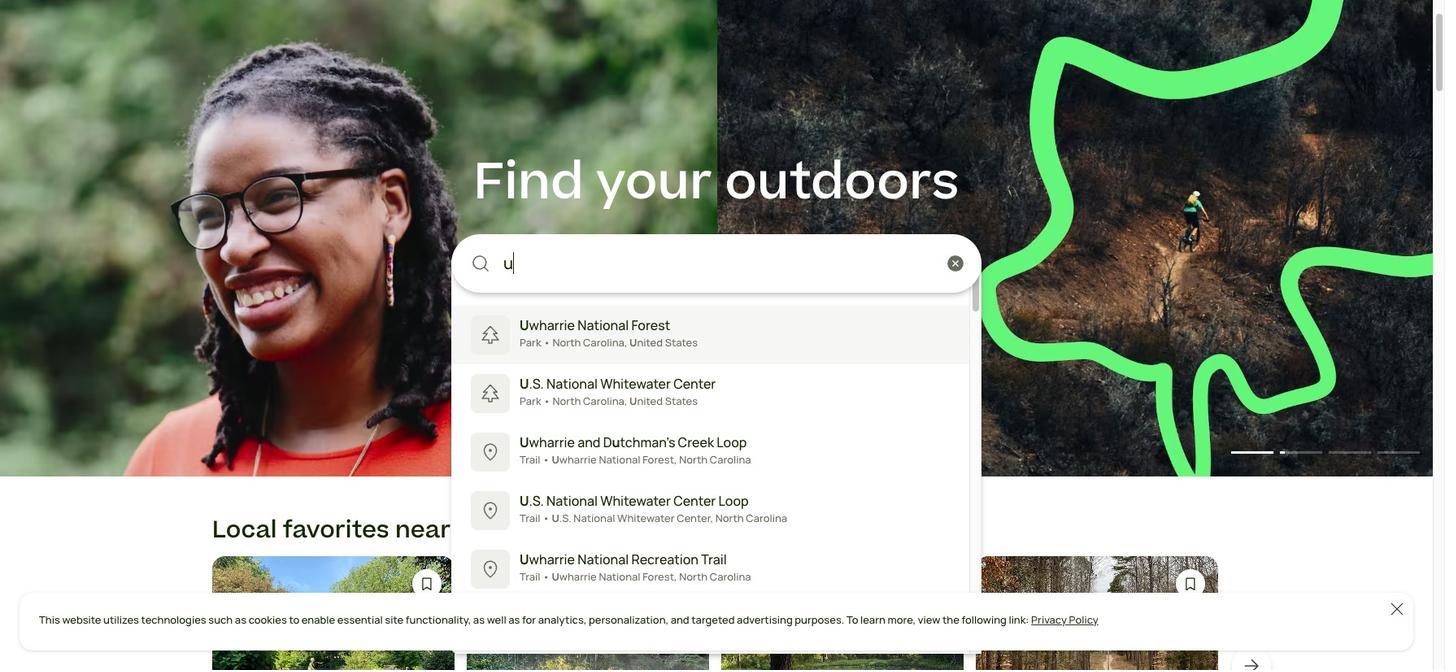 Task type: describe. For each thing, give the bounding box(es) containing it.
1 as from the left
[[235, 613, 247, 628]]

national up personalization,
[[599, 570, 641, 585]]

personalization,
[[589, 613, 669, 628]]

carolina inside u .s. national whitewater center loop trail • u .s. national whitewater center, north carolina
[[746, 511, 788, 526]]

1 add to list image from the left
[[419, 576, 435, 592]]

carolina inside u wharrie trail wharrie national forest, north carolina
[[710, 629, 752, 643]]

favorites
[[283, 513, 390, 547]]

park inside u .s. national whitewater center park • north carolina, u nited states
[[520, 394, 542, 409]]

carolina inside u wharrie and d u tchman's creek loop trail • u wharrie national forest, north carolina
[[710, 453, 752, 467]]

learn
[[861, 613, 886, 628]]

to
[[847, 613, 859, 628]]

nearby
[[699, 314, 753, 336]]

cookie consent banner dialog
[[20, 593, 1414, 651]]

forest
[[632, 317, 671, 335]]

privacy
[[1032, 613, 1067, 628]]

local favorites near charlotte
[[212, 513, 572, 547]]

cookies
[[249, 613, 287, 628]]

enable
[[302, 613, 335, 628]]

u wharrie trail wharrie national forest, north carolina
[[520, 610, 752, 643]]

forest, inside "u wharrie national recreation trail trail • u wharrie national forest, north carolina"
[[643, 570, 677, 585]]

for
[[522, 613, 536, 628]]

none search field containing u
[[452, 235, 982, 658]]

view
[[918, 613, 941, 628]]

whitewater for loop
[[601, 493, 671, 511]]

national up "u wharrie national recreation trail trail • u wharrie national forest, north carolina"
[[574, 511, 616, 526]]

find your outdoors
[[474, 147, 960, 219]]

following
[[962, 613, 1007, 628]]

2 as from the left
[[473, 613, 485, 628]]

your
[[597, 147, 713, 219]]

3 as from the left
[[509, 613, 520, 628]]

close this dialog image
[[1390, 602, 1406, 618]]

center for .s. national whitewater center
[[674, 375, 716, 393]]

trail inside u wharrie and d u tchman's creek loop trail • u wharrie national forest, north carolina
[[520, 453, 541, 467]]

utilizes
[[103, 613, 139, 628]]

2 vertical spatial whitewater
[[618, 511, 675, 526]]

creek
[[678, 434, 714, 452]]

.s. for .s. national whitewater center
[[529, 375, 544, 393]]

next image
[[1242, 657, 1262, 670]]

charlotte
[[457, 513, 572, 547]]

policy
[[1070, 613, 1099, 628]]

an adult in an orange raincoat and a child in a grey sweatshirt with dark hair are hiking through a forest, the adult smiles as the child skips over a small log on the trail. image
[[0, 0, 1434, 477]]

forest, inside u wharrie and d u tchman's creek loop trail • u wharrie national forest, north carolina
[[643, 453, 677, 467]]

carolina, inside u wharrie national forest park • north carolina, u nited states
[[583, 336, 628, 350]]

national inside u wharrie trail wharrie national forest, north carolina
[[599, 629, 641, 643]]

states inside u wharrie national forest park • north carolina, u nited states
[[665, 336, 698, 350]]

carolina inside "u wharrie national recreation trail trail • u wharrie national forest, north carolina"
[[710, 570, 752, 585]]

essential
[[338, 613, 383, 628]]

u .s. national whitewater center loop trail • u .s. national whitewater center, north carolina
[[520, 493, 788, 526]]

explore
[[637, 314, 696, 336]]

explore nearby trails link
[[637, 314, 797, 336]]

link:
[[1009, 613, 1030, 628]]

center for .s. national whitewater center loop
[[674, 493, 716, 511]]

2 add to list image from the left
[[928, 576, 945, 592]]

forest, inside u wharrie trail wharrie national forest, north carolina
[[643, 629, 677, 643]]

and inside cookie consent banner dialog
[[671, 613, 690, 628]]

more,
[[888, 613, 916, 628]]

to
[[289, 613, 300, 628]]

national left the recreation
[[578, 551, 629, 569]]

park inside u wharrie national forest park • north carolina, u nited states
[[520, 336, 542, 350]]

nited inside u .s. national whitewater center park • north carolina, u nited states
[[637, 394, 663, 409]]

purposes.
[[795, 613, 845, 628]]

tchman's
[[620, 434, 676, 452]]

center,
[[677, 511, 714, 526]]



Task type: locate. For each thing, give the bounding box(es) containing it.
north inside u wharrie national forest park • north carolina, u nited states
[[553, 336, 581, 350]]

u wharrie national forest park • north carolina, u nited states
[[520, 317, 698, 350]]

• inside u .s. national whitewater center loop trail • u .s. national whitewater center, north carolina
[[543, 511, 550, 526]]

local
[[212, 513, 277, 547]]

add to list image
[[419, 576, 435, 592], [928, 576, 945, 592], [1183, 576, 1199, 592]]

1 horizontal spatial as
[[473, 613, 485, 628]]

1 nited from the top
[[637, 336, 663, 350]]

1 park from the top
[[520, 336, 542, 350]]

carolina up targeted
[[710, 570, 752, 585]]

carolina, inside u .s. national whitewater center park • north carolina, u nited states
[[583, 394, 628, 409]]

this website utilizes technologies such as cookies to enable essential site functionality, as well as for analytics, personalization, and targeted advertising purposes. to learn more, view the following link: privacy policy
[[39, 613, 1099, 628]]

privacy policy link
[[1032, 613, 1099, 629]]

as left the for
[[509, 613, 520, 628]]

whitewater down u wharrie national forest park • north carolina, u nited states
[[601, 375, 671, 393]]

north inside u wharrie trail wharrie national forest, north carolina
[[680, 629, 708, 643]]

0 vertical spatial nited
[[637, 336, 663, 350]]

north inside u .s. national whitewater center loop trail • u .s. national whitewater center, north carolina
[[716, 511, 744, 526]]

national
[[578, 317, 629, 335], [547, 375, 598, 393], [599, 453, 641, 467], [547, 493, 598, 511], [574, 511, 616, 526], [578, 551, 629, 569], [599, 570, 641, 585], [599, 629, 641, 643]]

1 horizontal spatial add to list image
[[928, 576, 945, 592]]

center up creek at bottom
[[674, 375, 716, 393]]

nited
[[637, 336, 663, 350], [637, 394, 663, 409]]

dialog
[[0, 0, 1446, 670]]

0 vertical spatial carolina,
[[583, 336, 628, 350]]

u
[[612, 434, 620, 452]]

u .s. national whitewater center park • north carolina, u nited states
[[520, 375, 716, 409]]

this
[[39, 613, 60, 628]]

1 vertical spatial carolina,
[[583, 394, 628, 409]]

0 vertical spatial .s.
[[529, 375, 544, 393]]

1 vertical spatial states
[[665, 394, 698, 409]]

1 vertical spatial and
[[671, 613, 690, 628]]

north right center,
[[716, 511, 744, 526]]

u
[[520, 317, 529, 335], [630, 336, 637, 350], [520, 375, 529, 393], [630, 394, 637, 409], [520, 434, 529, 452], [552, 453, 560, 467], [520, 493, 529, 511], [552, 511, 560, 526], [520, 551, 529, 569], [552, 570, 560, 585], [520, 610, 529, 628]]

whitewater inside u .s. national whitewater center park • north carolina, u nited states
[[601, 375, 671, 393]]

as right such
[[235, 613, 247, 628]]

Search by city, park, or trail name field
[[504, 252, 938, 276]]

website
[[62, 613, 101, 628]]

national inside u wharrie national forest park • north carolina, u nited states
[[578, 317, 629, 335]]

such
[[209, 613, 233, 628]]

carolina
[[710, 453, 752, 467], [746, 511, 788, 526], [710, 570, 752, 585], [710, 629, 752, 643]]

• inside "u wharrie national recreation trail trail • u wharrie national forest, north carolina"
[[543, 570, 550, 585]]

states
[[665, 336, 698, 350], [665, 394, 698, 409]]

trail inside u .s. national whitewater center loop trail • u .s. national whitewater center, north carolina
[[520, 511, 541, 526]]

0 vertical spatial forest,
[[643, 453, 677, 467]]

analytics,
[[538, 613, 587, 628]]

1 states from the top
[[665, 336, 698, 350]]

national down personalization,
[[599, 629, 641, 643]]

nited inside u wharrie national forest park • north carolina, u nited states
[[637, 336, 663, 350]]

2 states from the top
[[665, 394, 698, 409]]

0 horizontal spatial and
[[578, 434, 601, 452]]

national up charlotte link
[[547, 493, 598, 511]]

2 horizontal spatial add to list image
[[1183, 576, 1199, 592]]

1 vertical spatial nited
[[637, 394, 663, 409]]

add to list image
[[674, 576, 690, 592]]

north inside u .s. national whitewater center park • north carolina, u nited states
[[553, 394, 581, 409]]

1 vertical spatial whitewater
[[601, 493, 671, 511]]

recreation
[[632, 551, 699, 569]]

national inside u wharrie and d u tchman's creek loop trail • u wharrie national forest, north carolina
[[599, 453, 641, 467]]

0 vertical spatial states
[[665, 336, 698, 350]]

0 vertical spatial loop
[[717, 434, 747, 452]]

trails
[[756, 314, 797, 336]]

forest, down the recreation
[[643, 570, 677, 585]]

nited down forest
[[637, 336, 663, 350]]

.s.
[[529, 375, 544, 393], [529, 493, 544, 511], [560, 511, 572, 526]]

3 add to list image from the left
[[1183, 576, 1199, 592]]

1 vertical spatial center
[[674, 493, 716, 511]]

and
[[578, 434, 601, 452], [671, 613, 690, 628]]

wharrie inside u wharrie national forest park • north carolina, u nited states
[[529, 317, 575, 335]]

charlotte link
[[457, 513, 572, 547]]

0 vertical spatial park
[[520, 336, 542, 350]]

loop inside u wharrie and d u tchman's creek loop trail • u wharrie national forest, north carolina
[[717, 434, 747, 452]]

• inside u .s. national whitewater center park • north carolina, u nited states
[[544, 394, 551, 409]]

outdoors
[[725, 147, 960, 219]]

site
[[385, 613, 404, 628]]

2 vertical spatial forest,
[[643, 629, 677, 643]]

• inside u wharrie national forest park • north carolina, u nited states
[[544, 336, 551, 350]]

and inside u wharrie and d u tchman's creek loop trail • u wharrie national forest, north carolina
[[578, 434, 601, 452]]

whitewater down u wharrie and d u tchman's creek loop trail • u wharrie national forest, north carolina
[[601, 493, 671, 511]]

0 horizontal spatial as
[[235, 613, 247, 628]]

1 vertical spatial .s.
[[529, 493, 544, 511]]

carolina, up d
[[583, 394, 628, 409]]

national left forest
[[578, 317, 629, 335]]

near
[[395, 513, 451, 547]]

states down forest
[[665, 336, 698, 350]]

as left well
[[473, 613, 485, 628]]

north down targeted
[[680, 629, 708, 643]]

1 center from the top
[[674, 375, 716, 393]]

forest,
[[643, 453, 677, 467], [643, 570, 677, 585], [643, 629, 677, 643]]

as
[[235, 613, 247, 628], [473, 613, 485, 628], [509, 613, 520, 628]]

and left targeted
[[671, 613, 690, 628]]

north inside "u wharrie national recreation trail trail • u wharrie national forest, north carolina"
[[680, 570, 708, 585]]

loop
[[717, 434, 747, 452], [719, 493, 749, 511]]

3 forest, from the top
[[643, 629, 677, 643]]

states up creek at bottom
[[665, 394, 698, 409]]

north
[[553, 336, 581, 350], [553, 394, 581, 409], [680, 453, 708, 467], [716, 511, 744, 526], [680, 570, 708, 585], [680, 629, 708, 643]]

north inside u wharrie and d u tchman's creek loop trail • u wharrie national forest, north carolina
[[680, 453, 708, 467]]

carolina down creek at bottom
[[710, 453, 752, 467]]

well
[[487, 613, 507, 628]]

targeted
[[692, 613, 735, 628]]

u inside u wharrie trail wharrie national forest, north carolina
[[520, 610, 529, 628]]

0 horizontal spatial add to list image
[[419, 576, 435, 592]]

and left d
[[578, 434, 601, 452]]

2 horizontal spatial as
[[509, 613, 520, 628]]

carolina,
[[583, 336, 628, 350], [583, 394, 628, 409]]

2 vertical spatial .s.
[[560, 511, 572, 526]]

carolina down targeted
[[710, 629, 752, 643]]

explore nearby trails
[[637, 314, 797, 336]]

2 center from the top
[[674, 493, 716, 511]]

.s. for .s. national whitewater center loop
[[529, 493, 544, 511]]

center inside u .s. national whitewater center park • north carolina, u nited states
[[674, 375, 716, 393]]

functionality,
[[406, 613, 471, 628]]

2 nited from the top
[[637, 394, 663, 409]]

north down the recreation
[[680, 570, 708, 585]]

1 vertical spatial loop
[[719, 493, 749, 511]]

•
[[544, 336, 551, 350], [544, 394, 551, 409], [543, 453, 550, 467], [543, 511, 550, 526], [543, 570, 550, 585]]

center up center,
[[674, 493, 716, 511]]

2 park from the top
[[520, 394, 542, 409]]

2 carolina, from the top
[[583, 394, 628, 409]]

national down u wharrie national forest park • north carolina, u nited states
[[547, 375, 598, 393]]

north down u wharrie national forest park • north carolina, u nited states
[[553, 394, 581, 409]]

technologies
[[141, 613, 206, 628]]

park
[[520, 336, 542, 350], [520, 394, 542, 409]]

national down u
[[599, 453, 641, 467]]

carolina right center,
[[746, 511, 788, 526]]

1 vertical spatial park
[[520, 394, 542, 409]]

0 vertical spatial and
[[578, 434, 601, 452]]

national inside u .s. national whitewater center park • north carolina, u nited states
[[547, 375, 598, 393]]

loop inside u .s. national whitewater center loop trail • u .s. national whitewater center, north carolina
[[719, 493, 749, 511]]

1 forest, from the top
[[643, 453, 677, 467]]

trail
[[520, 453, 541, 467], [520, 511, 541, 526], [702, 551, 727, 569], [520, 570, 541, 585], [578, 610, 604, 628]]

wharrie
[[529, 317, 575, 335], [529, 434, 575, 452], [560, 453, 597, 467], [529, 551, 575, 569], [560, 570, 597, 585], [529, 610, 575, 628], [560, 629, 597, 643]]

the
[[943, 613, 960, 628]]

states inside u .s. national whitewater center park • north carolina, u nited states
[[665, 394, 698, 409]]

advertising
[[737, 613, 793, 628]]

north down creek at bottom
[[680, 453, 708, 467]]

0 vertical spatial center
[[674, 375, 716, 393]]

north up u .s. national whitewater center park • north carolina, u nited states
[[553, 336, 581, 350]]

2 forest, from the top
[[643, 570, 677, 585]]

whitewater for park
[[601, 375, 671, 393]]

1 horizontal spatial and
[[671, 613, 690, 628]]

1 carolina, from the top
[[583, 336, 628, 350]]

forest, down "tchman's"
[[643, 453, 677, 467]]

whitewater
[[601, 375, 671, 393], [601, 493, 671, 511], [618, 511, 675, 526]]

u wharrie and d u tchman's creek loop trail • u wharrie national forest, north carolina
[[520, 434, 752, 467]]

whitewater up the recreation
[[618, 511, 675, 526]]

center inside u .s. national whitewater center loop trail • u .s. national whitewater center, north carolina
[[674, 493, 716, 511]]

.s. inside u .s. national whitewater center park • north carolina, u nited states
[[529, 375, 544, 393]]

nited up "tchman's"
[[637, 394, 663, 409]]

• inside u wharrie and d u tchman's creek loop trail • u wharrie national forest, north carolina
[[543, 453, 550, 467]]

1 vertical spatial forest,
[[643, 570, 677, 585]]

clear image
[[946, 254, 966, 274]]

carolina, up u .s. national whitewater center park • north carolina, u nited states
[[583, 336, 628, 350]]

0 vertical spatial whitewater
[[601, 375, 671, 393]]

forest, down personalization,
[[643, 629, 677, 643]]

find
[[474, 147, 584, 219]]

d
[[603, 434, 612, 452]]

trail inside u wharrie trail wharrie national forest, north carolina
[[578, 610, 604, 628]]

u wharrie national recreation trail trail • u wharrie national forest, north carolina
[[520, 551, 752, 585]]

None search field
[[452, 235, 982, 658]]

center
[[674, 375, 716, 393], [674, 493, 716, 511]]



Task type: vqa. For each thing, say whether or not it's contained in the screenshot.


